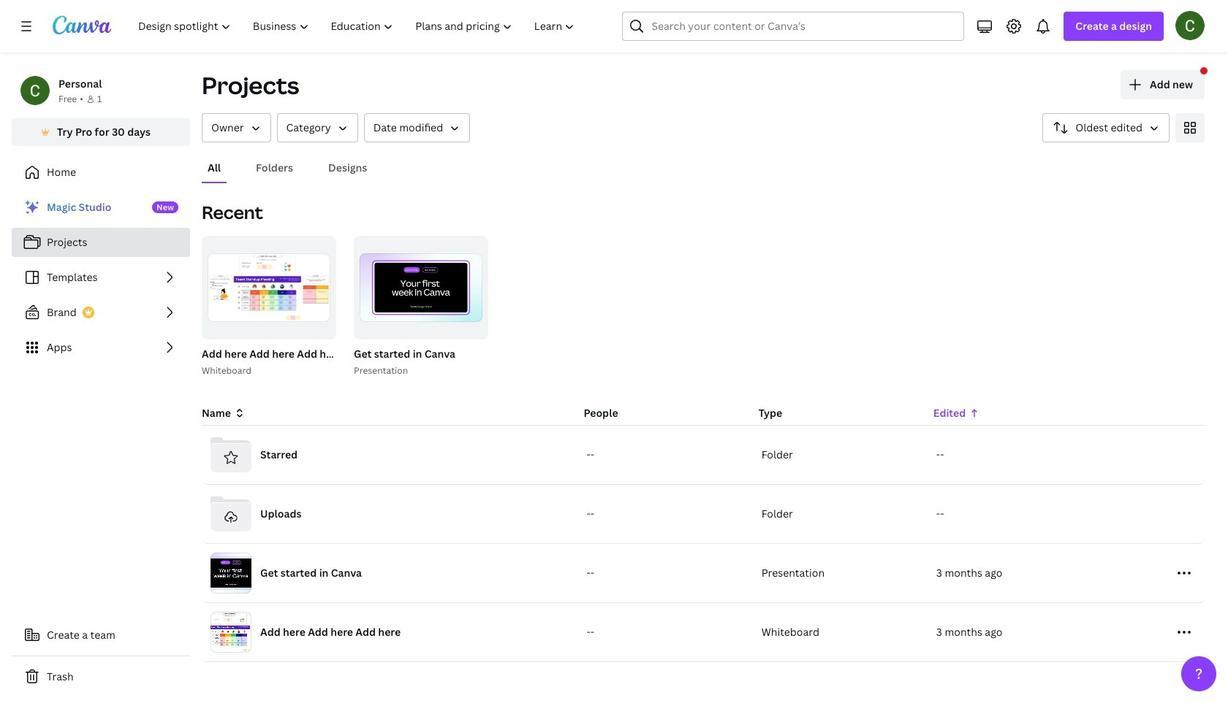 Task type: vqa. For each thing, say whether or not it's contained in the screenshot.
the Owner Button
yes



Task type: locate. For each thing, give the bounding box(es) containing it.
Owner button
[[202, 113, 271, 143]]

Search search field
[[652, 12, 935, 40]]

group
[[199, 236, 342, 379], [202, 236, 336, 340], [351, 236, 488, 379], [354, 236, 488, 340]]

3 group from the left
[[351, 236, 488, 379]]

list
[[12, 193, 190, 363]]

top level navigation element
[[129, 12, 587, 41]]

1 group from the left
[[199, 236, 342, 379]]

2 group from the left
[[202, 236, 336, 340]]

None search field
[[622, 12, 964, 41]]



Task type: describe. For each thing, give the bounding box(es) containing it.
Sort by button
[[1043, 113, 1170, 143]]

Date modified button
[[364, 113, 470, 143]]

christina overa image
[[1175, 11, 1205, 40]]

Category button
[[277, 113, 358, 143]]

4 group from the left
[[354, 236, 488, 340]]



